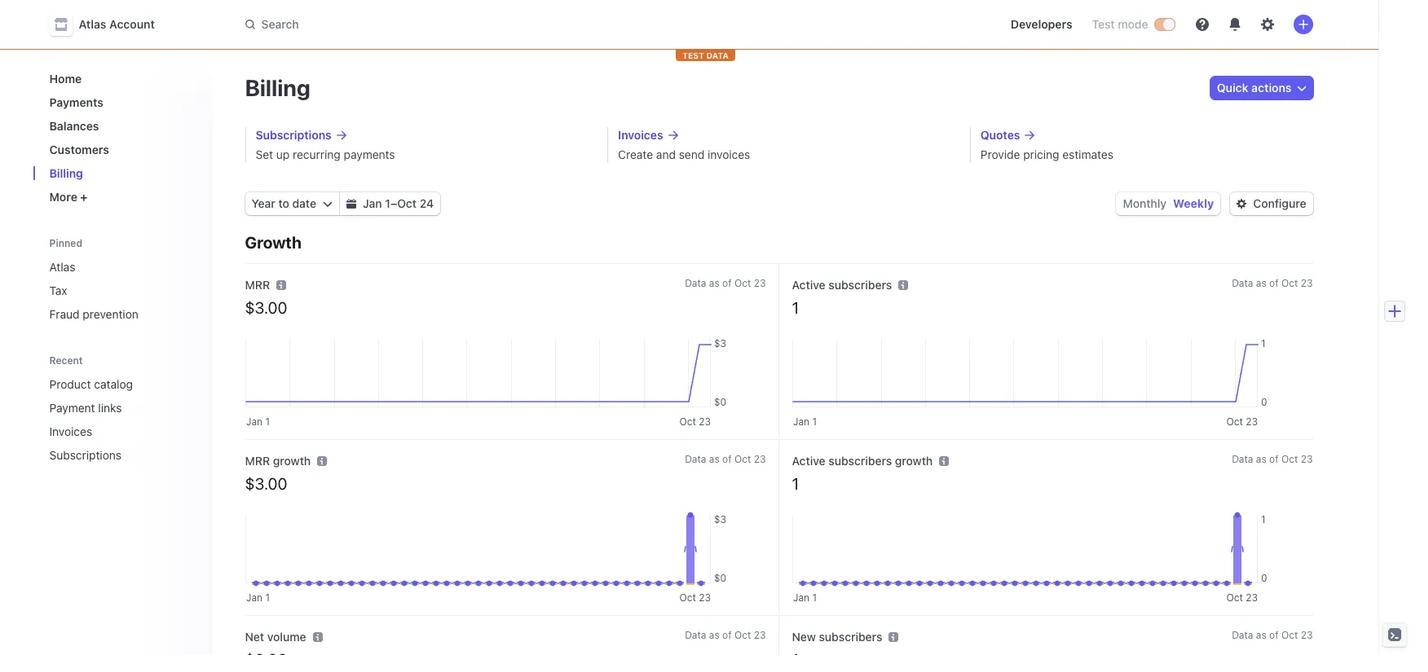 Task type: vqa. For each thing, say whether or not it's contained in the screenshot.
bottom Deferred revenue
no



Task type: describe. For each thing, give the bounding box(es) containing it.
test data
[[682, 51, 729, 60]]

atlas for atlas
[[49, 260, 75, 274]]

data for mrr growth
[[685, 453, 706, 466]]

0 horizontal spatial subscriptions link
[[43, 442, 177, 469]]

subscribers for active subscribers growth
[[829, 454, 892, 468]]

balances
[[49, 119, 99, 133]]

data as of oct 23 for net volume
[[685, 629, 766, 642]]

as for active subscribers growth
[[1256, 453, 1267, 466]]

oct for mrr growth
[[734, 453, 751, 466]]

$3.00 for mrr
[[245, 298, 287, 317]]

test
[[682, 51, 704, 60]]

23 for net volume
[[754, 629, 766, 642]]

catalog
[[94, 377, 133, 391]]

atlas account button
[[49, 13, 171, 36]]

data as of oct 23 for mrr
[[685, 277, 766, 289]]

svg image inside year to date popup button
[[323, 199, 333, 209]]

0 vertical spatial subscriptions link
[[256, 127, 588, 143]]

payment
[[49, 401, 95, 415]]

product catalog
[[49, 377, 133, 391]]

of for net volume
[[722, 629, 732, 642]]

23 for mrr
[[754, 277, 766, 289]]

customers
[[49, 143, 109, 157]]

data for net volume
[[685, 629, 706, 642]]

recent element
[[33, 371, 212, 469]]

account
[[109, 17, 155, 31]]

as for mrr
[[709, 277, 720, 289]]

date
[[292, 196, 316, 210]]

pinned
[[49, 237, 82, 249]]

data as of oct 23 for new subscribers
[[1232, 629, 1313, 642]]

invoices inside "recent" element
[[49, 425, 92, 439]]

mrr for mrr growth
[[245, 454, 270, 468]]

fraud prevention
[[49, 307, 138, 321]]

create and send invoices
[[618, 148, 750, 161]]

2 svg image from the left
[[346, 199, 356, 209]]

configure
[[1253, 196, 1306, 210]]

jan
[[363, 196, 382, 210]]

weekly button
[[1173, 196, 1214, 210]]

oct for mrr
[[734, 277, 751, 289]]

developers
[[1011, 17, 1072, 31]]

prevention
[[83, 307, 138, 321]]

+
[[80, 190, 88, 204]]

data as of oct 23 for mrr growth
[[685, 453, 766, 466]]

tax link
[[43, 277, 199, 304]]

quick
[[1217, 81, 1249, 95]]

active subscribers growth
[[792, 454, 933, 468]]

payment links link
[[43, 395, 177, 421]]

fraud
[[49, 307, 80, 321]]

active for active subscribers growth
[[792, 454, 826, 468]]

year
[[252, 196, 275, 210]]

provide pricing estimates
[[981, 148, 1114, 161]]

0 vertical spatial 1
[[385, 196, 390, 210]]

actions
[[1252, 81, 1292, 95]]

billing link
[[43, 160, 199, 187]]

monthly weekly
[[1123, 196, 1214, 210]]

data for mrr
[[685, 277, 706, 289]]

mode
[[1118, 17, 1148, 31]]

active subscribers
[[792, 278, 892, 292]]

data as of oct 23 for active subscribers
[[1232, 277, 1313, 289]]

set up recurring payments
[[256, 148, 395, 161]]

atlas account
[[79, 17, 155, 31]]

product
[[49, 377, 91, 391]]

volume
[[267, 630, 306, 644]]

customers link
[[43, 136, 199, 163]]

and
[[656, 148, 676, 161]]

mrr growth
[[245, 454, 311, 468]]

$3.00 for mrr growth
[[245, 474, 287, 493]]

as for active subscribers
[[1256, 277, 1267, 289]]

2 growth from the left
[[895, 454, 933, 468]]

23 for active subscribers growth
[[1301, 453, 1313, 466]]

as for net volume
[[709, 629, 720, 642]]

svg image
[[1237, 199, 1247, 209]]

data as of oct 23 for active subscribers growth
[[1232, 453, 1313, 466]]

search
[[261, 17, 299, 31]]

quick actions
[[1217, 81, 1292, 95]]

provide
[[981, 148, 1020, 161]]

recent navigation links element
[[33, 347, 212, 469]]

product catalog link
[[43, 371, 177, 398]]

atlas link
[[43, 254, 199, 280]]

oct for active subscribers
[[1281, 277, 1298, 289]]

recurring
[[293, 148, 341, 161]]

pinned navigation links element
[[43, 230, 203, 328]]

new
[[792, 630, 816, 644]]

core navigation links element
[[43, 65, 199, 210]]

payments
[[49, 95, 103, 109]]

net volume
[[245, 630, 306, 644]]

subscribers for new subscribers
[[819, 630, 882, 644]]

configure button
[[1230, 192, 1313, 215]]

up
[[276, 148, 290, 161]]



Task type: locate. For each thing, give the bounding box(es) containing it.
subscriptions link down payment links link
[[43, 442, 177, 469]]

jan 1 – oct 24
[[363, 196, 434, 210]]

1 vertical spatial $3.00
[[245, 474, 287, 493]]

0 vertical spatial atlas
[[79, 17, 106, 31]]

more +
[[49, 190, 88, 204]]

0 horizontal spatial svg image
[[323, 199, 333, 209]]

atlas
[[79, 17, 106, 31], [49, 260, 75, 274]]

net
[[245, 630, 264, 644]]

23
[[754, 277, 766, 289], [1301, 277, 1313, 289], [754, 453, 766, 466], [1301, 453, 1313, 466], [754, 629, 766, 642], [1301, 629, 1313, 642]]

as
[[709, 277, 720, 289], [1256, 277, 1267, 289], [709, 453, 720, 466], [1256, 453, 1267, 466], [709, 629, 720, 642], [1256, 629, 1267, 642]]

invoices link
[[618, 127, 950, 143], [43, 418, 177, 445]]

active
[[792, 278, 826, 292], [792, 454, 826, 468]]

23 for mrr growth
[[754, 453, 766, 466]]

year to date
[[252, 196, 316, 210]]

svg image right date
[[323, 199, 333, 209]]

home
[[49, 72, 82, 86]]

data
[[706, 51, 729, 60]]

as for new subscribers
[[1256, 629, 1267, 642]]

set
[[256, 148, 273, 161]]

billing
[[245, 74, 311, 101], [49, 166, 83, 180]]

atlas down the pinned
[[49, 260, 75, 274]]

0 vertical spatial mrr
[[245, 278, 270, 292]]

0 horizontal spatial subscriptions
[[49, 448, 122, 462]]

mrr
[[245, 278, 270, 292], [245, 454, 270, 468]]

quotes
[[981, 128, 1020, 142]]

home link
[[43, 65, 199, 92]]

1 vertical spatial invoices
[[49, 425, 92, 439]]

1 mrr from the top
[[245, 278, 270, 292]]

estimates
[[1063, 148, 1114, 161]]

quotes link
[[981, 127, 1313, 143]]

0 vertical spatial subscriptions
[[256, 128, 332, 142]]

of
[[722, 277, 732, 289], [1269, 277, 1279, 289], [722, 453, 732, 466], [1269, 453, 1279, 466], [722, 629, 732, 642], [1269, 629, 1279, 642]]

$3.00
[[245, 298, 287, 317], [245, 474, 287, 493]]

23 for active subscribers
[[1301, 277, 1313, 289]]

1 horizontal spatial invoices
[[618, 128, 663, 142]]

1 vertical spatial billing
[[49, 166, 83, 180]]

subscriptions
[[256, 128, 332, 142], [49, 448, 122, 462]]

help image
[[1196, 18, 1209, 31]]

of for mrr
[[722, 277, 732, 289]]

billing down search
[[245, 74, 311, 101]]

data as of oct 23
[[685, 277, 766, 289], [1232, 277, 1313, 289], [685, 453, 766, 466], [1232, 453, 1313, 466], [685, 629, 766, 642], [1232, 629, 1313, 642]]

billing up more +
[[49, 166, 83, 180]]

1 for active subscribers
[[792, 298, 799, 317]]

1 vertical spatial subscriptions link
[[43, 442, 177, 469]]

mrr for mrr
[[245, 278, 270, 292]]

pinned element
[[43, 254, 199, 328]]

0 vertical spatial $3.00
[[245, 298, 287, 317]]

Search text field
[[235, 9, 695, 40]]

oct
[[397, 196, 417, 210], [734, 277, 751, 289], [1281, 277, 1298, 289], [734, 453, 751, 466], [1281, 453, 1298, 466], [734, 629, 751, 642], [1281, 629, 1298, 642]]

2 mrr from the top
[[245, 454, 270, 468]]

23 for new subscribers
[[1301, 629, 1313, 642]]

1 down the active subscribers on the top of page
[[792, 298, 799, 317]]

test mode
[[1092, 17, 1148, 31]]

0 horizontal spatial billing
[[49, 166, 83, 180]]

send
[[679, 148, 705, 161]]

growth
[[273, 454, 311, 468], [895, 454, 933, 468]]

invoices link down links
[[43, 418, 177, 445]]

1 horizontal spatial atlas
[[79, 17, 106, 31]]

0 vertical spatial invoices
[[618, 128, 663, 142]]

Search search field
[[235, 9, 695, 40]]

monthly
[[1123, 196, 1167, 210]]

invoices link inside "recent" element
[[43, 418, 177, 445]]

0 horizontal spatial growth
[[273, 454, 311, 468]]

invoices down 'payment'
[[49, 425, 92, 439]]

notifications image
[[1228, 18, 1241, 31]]

1 down "active subscribers growth"
[[792, 474, 799, 493]]

1 vertical spatial subscriptions
[[49, 448, 122, 462]]

create
[[618, 148, 653, 161]]

data for active subscribers growth
[[1232, 453, 1253, 466]]

1
[[385, 196, 390, 210], [792, 298, 799, 317], [792, 474, 799, 493]]

more
[[49, 190, 77, 204]]

1 svg image from the left
[[323, 199, 333, 209]]

test
[[1092, 17, 1115, 31]]

subscribers
[[829, 278, 892, 292], [829, 454, 892, 468], [819, 630, 882, 644]]

1 $3.00 from the top
[[245, 298, 287, 317]]

0 horizontal spatial invoices
[[49, 425, 92, 439]]

active for active subscribers
[[792, 278, 826, 292]]

2 vertical spatial subscribers
[[819, 630, 882, 644]]

data for active subscribers
[[1232, 277, 1253, 289]]

data for new subscribers
[[1232, 629, 1253, 642]]

billing inside core navigation links element
[[49, 166, 83, 180]]

$3.00 down growth
[[245, 298, 287, 317]]

balances link
[[43, 113, 199, 139]]

data
[[685, 277, 706, 289], [1232, 277, 1253, 289], [685, 453, 706, 466], [1232, 453, 1253, 466], [685, 629, 706, 642], [1232, 629, 1253, 642]]

weekly
[[1173, 196, 1214, 210]]

oct for active subscribers growth
[[1281, 453, 1298, 466]]

1 vertical spatial subscribers
[[829, 454, 892, 468]]

as for mrr growth
[[709, 453, 720, 466]]

1 vertical spatial atlas
[[49, 260, 75, 274]]

1 for active subscribers growth
[[792, 474, 799, 493]]

invoices
[[708, 148, 750, 161]]

links
[[98, 401, 122, 415]]

year to date button
[[245, 192, 339, 215]]

2 active from the top
[[792, 454, 826, 468]]

atlas inside button
[[79, 17, 106, 31]]

1 horizontal spatial svg image
[[346, 199, 356, 209]]

atlas left account
[[79, 17, 106, 31]]

atlas inside pinned element
[[49, 260, 75, 274]]

0 vertical spatial active
[[792, 278, 826, 292]]

of for new subscribers
[[1269, 629, 1279, 642]]

svg image
[[323, 199, 333, 209], [346, 199, 356, 209]]

fraud prevention link
[[43, 301, 199, 328]]

0 vertical spatial billing
[[245, 74, 311, 101]]

quick actions button
[[1211, 77, 1313, 99]]

new subscribers
[[792, 630, 882, 644]]

growth
[[245, 233, 302, 252]]

subscriptions link up payments on the top of the page
[[256, 127, 588, 143]]

to
[[278, 196, 289, 210]]

1 horizontal spatial growth
[[895, 454, 933, 468]]

0 horizontal spatial atlas
[[49, 260, 75, 274]]

1 right jan
[[385, 196, 390, 210]]

1 vertical spatial 1
[[792, 298, 799, 317]]

monthly button
[[1123, 196, 1167, 210]]

payment links
[[49, 401, 122, 415]]

invoices
[[618, 128, 663, 142], [49, 425, 92, 439]]

subscriptions up up
[[256, 128, 332, 142]]

recent
[[49, 355, 83, 367]]

invoices link up the invoices in the right top of the page
[[618, 127, 950, 143]]

of for active subscribers
[[1269, 277, 1279, 289]]

payments
[[344, 148, 395, 161]]

2 vertical spatial 1
[[792, 474, 799, 493]]

svg image left jan
[[346, 199, 356, 209]]

0 horizontal spatial invoices link
[[43, 418, 177, 445]]

1 horizontal spatial subscriptions
[[256, 128, 332, 142]]

of for mrr growth
[[722, 453, 732, 466]]

1 horizontal spatial subscriptions link
[[256, 127, 588, 143]]

subscriptions down "payment links"
[[49, 448, 122, 462]]

1 vertical spatial invoices link
[[43, 418, 177, 445]]

tax
[[49, 284, 67, 298]]

1 growth from the left
[[273, 454, 311, 468]]

–
[[390, 196, 397, 210]]

subscribers for active subscribers
[[829, 278, 892, 292]]

invoices up create
[[618, 128, 663, 142]]

1 horizontal spatial billing
[[245, 74, 311, 101]]

1 vertical spatial mrr
[[245, 454, 270, 468]]

of for active subscribers growth
[[1269, 453, 1279, 466]]

oct for net volume
[[734, 629, 751, 642]]

1 active from the top
[[792, 278, 826, 292]]

pricing
[[1023, 148, 1059, 161]]

$3.00 down mrr growth
[[245, 474, 287, 493]]

subscriptions inside "recent" element
[[49, 448, 122, 462]]

0 vertical spatial invoices link
[[618, 127, 950, 143]]

1 horizontal spatial invoices link
[[618, 127, 950, 143]]

atlas for atlas account
[[79, 17, 106, 31]]

developers link
[[1004, 11, 1079, 38]]

0 vertical spatial subscribers
[[829, 278, 892, 292]]

2 $3.00 from the top
[[245, 474, 287, 493]]

payments link
[[43, 89, 199, 116]]

settings image
[[1261, 18, 1274, 31]]

oct for new subscribers
[[1281, 629, 1298, 642]]

1 vertical spatial active
[[792, 454, 826, 468]]

24
[[420, 196, 434, 210]]



